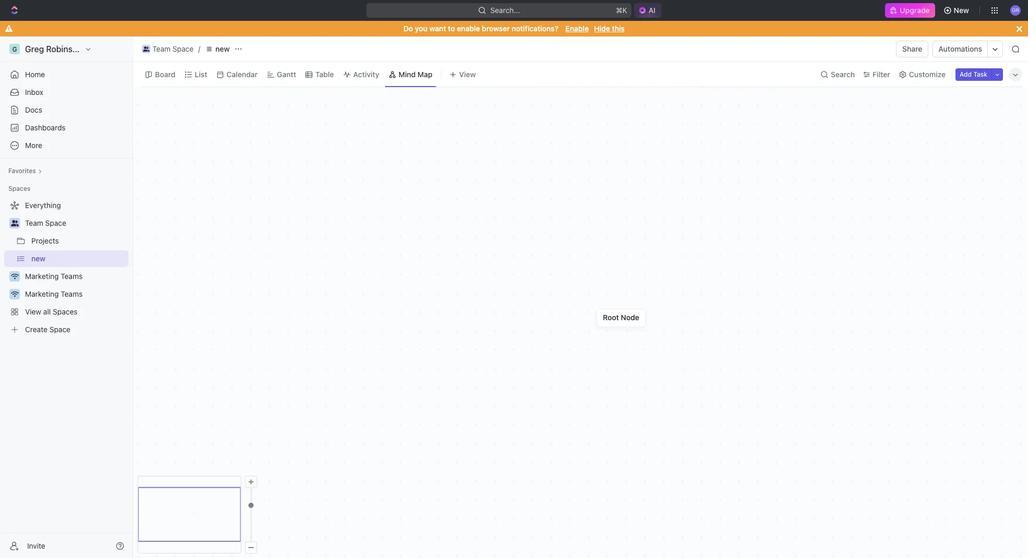 Task type: vqa. For each thing, say whether or not it's contained in the screenshot.
'business time' icon
no



Task type: describe. For each thing, give the bounding box(es) containing it.
marketing teams link for wifi image in the bottom of the page
[[25, 286, 126, 303]]

notifications?
[[512, 24, 559, 33]]

new inside sidebar "navigation"
[[31, 254, 46, 263]]

ai button
[[634, 3, 662, 18]]

1 horizontal spatial team space link
[[139, 43, 196, 55]]

wifi image
[[11, 274, 19, 280]]

gr button
[[1008, 2, 1024, 19]]

favorites button
[[4, 165, 46, 178]]

hide
[[594, 24, 610, 33]]

to
[[448, 24, 455, 33]]

more
[[25, 141, 42, 150]]

view all spaces
[[25, 308, 78, 316]]

filter
[[873, 70, 891, 79]]

docs link
[[4, 102, 128, 119]]

activity link
[[351, 67, 379, 82]]

greg
[[25, 44, 44, 54]]

mind
[[399, 70, 416, 79]]

all
[[43, 308, 51, 316]]

greg robinson's workspace
[[25, 44, 134, 54]]

view for view all spaces
[[25, 308, 41, 316]]

1 horizontal spatial spaces
[[53, 308, 78, 316]]

docs
[[25, 105, 42, 114]]

team inside sidebar "navigation"
[[25, 219, 43, 228]]

table link
[[313, 67, 334, 82]]

invite
[[27, 542, 45, 551]]

⌘k
[[616, 6, 627, 15]]

enable
[[566, 24, 589, 33]]

marketing teams for wifi icon marketing teams link
[[25, 272, 83, 281]]

g
[[12, 45, 17, 53]]

mind map
[[399, 70, 433, 79]]

do you want to enable browser notifications? enable hide this
[[404, 24, 625, 33]]

search button
[[818, 67, 858, 82]]

enable
[[457, 24, 480, 33]]

create
[[25, 325, 47, 334]]

automations button
[[934, 41, 988, 57]]

you
[[415, 24, 428, 33]]

browser
[[482, 24, 510, 33]]

task
[[974, 70, 988, 78]]

board link
[[153, 67, 176, 82]]

robinson's
[[46, 44, 89, 54]]

0 vertical spatial team
[[152, 44, 171, 53]]

calendar link
[[225, 67, 258, 82]]

add task
[[960, 70, 988, 78]]

wifi image
[[11, 291, 19, 298]]

user group image
[[143, 46, 149, 52]]

home
[[25, 70, 45, 79]]

dashboards link
[[4, 120, 128, 136]]

favorites
[[8, 167, 36, 175]]

0 vertical spatial space
[[173, 44, 194, 53]]

calendar
[[227, 70, 258, 79]]

everything
[[25, 201, 61, 210]]

1 horizontal spatial team space
[[152, 44, 194, 53]]

sidebar navigation
[[0, 37, 135, 559]]

search
[[831, 70, 855, 79]]

1 horizontal spatial new link
[[203, 43, 232, 55]]

board
[[155, 70, 176, 79]]



Task type: locate. For each thing, give the bounding box(es) containing it.
team space link
[[139, 43, 196, 55], [25, 215, 126, 232]]

1 vertical spatial teams
[[61, 290, 83, 299]]

team space
[[152, 44, 194, 53], [25, 219, 66, 228]]

1 vertical spatial marketing
[[25, 290, 59, 299]]

team space inside tree
[[25, 219, 66, 228]]

do
[[404, 24, 413, 33]]

projects
[[31, 237, 59, 245]]

1 horizontal spatial team
[[152, 44, 171, 53]]

0 horizontal spatial view
[[25, 308, 41, 316]]

space down view all spaces link
[[49, 325, 70, 334]]

home link
[[4, 66, 128, 83]]

space down the everything 'link'
[[45, 219, 66, 228]]

0 vertical spatial team space
[[152, 44, 194, 53]]

workspace
[[91, 44, 134, 54]]

list
[[195, 70, 207, 79]]

1 vertical spatial marketing teams
[[25, 290, 83, 299]]

1 vertical spatial spaces
[[53, 308, 78, 316]]

view inside button
[[459, 70, 476, 79]]

marketing teams link up view all spaces link
[[25, 286, 126, 303]]

new link right '/'
[[203, 43, 232, 55]]

new link
[[203, 43, 232, 55], [31, 251, 126, 267]]

view
[[459, 70, 476, 79], [25, 308, 41, 316]]

2 marketing teams from the top
[[25, 290, 83, 299]]

0 horizontal spatial team space
[[25, 219, 66, 228]]

teams for wifi image in the bottom of the page's marketing teams link
[[61, 290, 83, 299]]

new button
[[940, 2, 976, 19]]

0 vertical spatial spaces
[[8, 185, 30, 193]]

marketing for wifi icon
[[25, 272, 59, 281]]

marketing teams link
[[25, 268, 126, 285], [25, 286, 126, 303]]

teams up view all spaces link
[[61, 290, 83, 299]]

1 vertical spatial space
[[45, 219, 66, 228]]

filter button
[[861, 67, 894, 82]]

1 vertical spatial team
[[25, 219, 43, 228]]

greg robinson's workspace, , element
[[9, 44, 20, 54]]

mind map link
[[397, 67, 433, 82]]

1 vertical spatial new
[[31, 254, 46, 263]]

customize button
[[896, 67, 949, 82]]

1 horizontal spatial new
[[216, 44, 230, 53]]

create space
[[25, 325, 70, 334]]

list link
[[193, 67, 207, 82]]

tree
[[4, 197, 128, 338]]

marketing right wifi icon
[[25, 272, 59, 281]]

user group image
[[11, 220, 19, 227]]

gr
[[1012, 7, 1020, 13]]

add task button
[[956, 68, 992, 81]]

0 horizontal spatial spaces
[[8, 185, 30, 193]]

customize
[[909, 70, 946, 79]]

0 vertical spatial marketing teams link
[[25, 268, 126, 285]]

0 vertical spatial team space link
[[139, 43, 196, 55]]

marketing up all in the bottom left of the page
[[25, 290, 59, 299]]

teams
[[61, 272, 83, 281], [61, 290, 83, 299]]

1 vertical spatial new link
[[31, 251, 126, 267]]

1 marketing teams link from the top
[[25, 268, 126, 285]]

share
[[903, 44, 923, 53]]

1 marketing teams from the top
[[25, 272, 83, 281]]

team right user group icon
[[152, 44, 171, 53]]

tree containing everything
[[4, 197, 128, 338]]

1 horizontal spatial view
[[459, 70, 476, 79]]

view all spaces link
[[4, 304, 126, 321]]

1 vertical spatial team space
[[25, 219, 66, 228]]

new right '/'
[[216, 44, 230, 53]]

table
[[316, 70, 334, 79]]

new link down "projects" link
[[31, 251, 126, 267]]

want
[[430, 24, 446, 33]]

upgrade link
[[886, 3, 935, 18]]

inbox link
[[4, 84, 128, 101]]

0 vertical spatial teams
[[61, 272, 83, 281]]

2 marketing teams link from the top
[[25, 286, 126, 303]]

team
[[152, 44, 171, 53], [25, 219, 43, 228]]

team space up the projects
[[25, 219, 66, 228]]

0 horizontal spatial team space link
[[25, 215, 126, 232]]

new
[[954, 6, 970, 15]]

0 horizontal spatial new link
[[31, 251, 126, 267]]

0 vertical spatial marketing
[[25, 272, 59, 281]]

0 vertical spatial new link
[[203, 43, 232, 55]]

create space link
[[4, 322, 126, 338]]

teams down "projects" link
[[61, 272, 83, 281]]

1 marketing from the top
[[25, 272, 59, 281]]

marketing teams link for wifi icon
[[25, 268, 126, 285]]

inbox
[[25, 88, 43, 97]]

1 vertical spatial team space link
[[25, 215, 126, 232]]

2 vertical spatial space
[[49, 325, 70, 334]]

None range field
[[245, 489, 257, 542]]

team space link up "projects" link
[[25, 215, 126, 232]]

spaces down favorites
[[8, 185, 30, 193]]

1 vertical spatial marketing teams link
[[25, 286, 126, 303]]

activity
[[353, 70, 379, 79]]

2 marketing from the top
[[25, 290, 59, 299]]

projects link
[[31, 233, 126, 250]]

this
[[612, 24, 625, 33]]

marketing teams for wifi image in the bottom of the page's marketing teams link
[[25, 290, 83, 299]]

marketing teams link down "projects" link
[[25, 268, 126, 285]]

view inside sidebar "navigation"
[[25, 308, 41, 316]]

0 vertical spatial view
[[459, 70, 476, 79]]

new down the projects
[[31, 254, 46, 263]]

0 horizontal spatial team
[[25, 219, 43, 228]]

/
[[198, 44, 200, 53]]

marketing for wifi image in the bottom of the page
[[25, 290, 59, 299]]

more button
[[4, 137, 128, 154]]

view left all in the bottom left of the page
[[25, 308, 41, 316]]

teams for wifi icon marketing teams link
[[61, 272, 83, 281]]

1 vertical spatial view
[[25, 308, 41, 316]]

spaces up create space link
[[53, 308, 78, 316]]

0 horizontal spatial new
[[31, 254, 46, 263]]

team space link up "board" at the left of the page
[[139, 43, 196, 55]]

team space left '/'
[[152, 44, 194, 53]]

team right user group image
[[25, 219, 43, 228]]

map
[[418, 70, 433, 79]]

share button
[[897, 41, 929, 57]]

search...
[[490, 6, 520, 15]]

gantt
[[277, 70, 296, 79]]

view right map
[[459, 70, 476, 79]]

0 vertical spatial new
[[216, 44, 230, 53]]

spaces
[[8, 185, 30, 193], [53, 308, 78, 316]]

ai
[[649, 6, 656, 15]]

space left '/'
[[173, 44, 194, 53]]

marketing teams
[[25, 272, 83, 281], [25, 290, 83, 299]]

view for view
[[459, 70, 476, 79]]

upgrade
[[900, 6, 930, 15]]

automations
[[939, 44, 983, 53]]

1 teams from the top
[[61, 272, 83, 281]]

2 teams from the top
[[61, 290, 83, 299]]

space
[[173, 44, 194, 53], [45, 219, 66, 228], [49, 325, 70, 334]]

tree inside sidebar "navigation"
[[4, 197, 128, 338]]

add
[[960, 70, 972, 78]]

gantt link
[[275, 67, 296, 82]]

view button
[[446, 67, 480, 82]]

view button
[[446, 62, 480, 87]]

everything link
[[4, 197, 126, 214]]

0 vertical spatial marketing teams
[[25, 272, 83, 281]]

space inside create space link
[[49, 325, 70, 334]]

dashboards
[[25, 123, 66, 132]]

marketing
[[25, 272, 59, 281], [25, 290, 59, 299]]

new
[[216, 44, 230, 53], [31, 254, 46, 263]]



